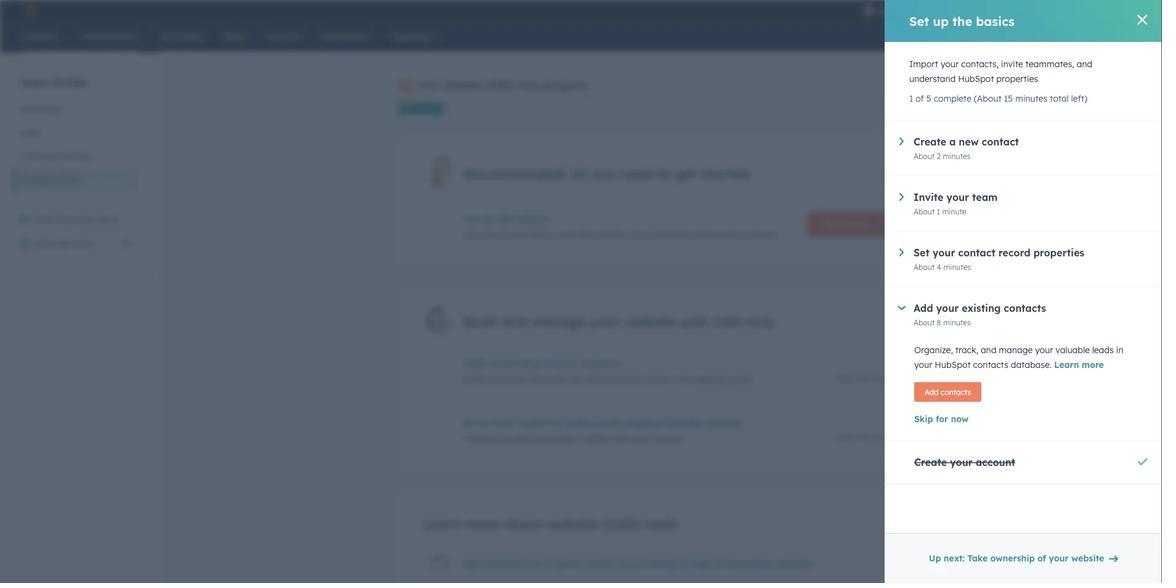 Task type: locate. For each thing, give the bounding box(es) containing it.
1 horizontal spatial contacts,
[[962, 59, 999, 69]]

about
[[914, 151, 935, 161], [914, 207, 935, 216], [914, 262, 935, 272], [914, 318, 935, 327], [837, 374, 858, 383], [837, 434, 858, 443]]

0 vertical spatial understand
[[910, 73, 956, 84]]

2 vertical spatial tools
[[646, 516, 678, 533]]

up down the recommended:
[[483, 212, 495, 225]]

studios
[[1101, 5, 1130, 15]]

properties
[[997, 73, 1039, 84], [736, 229, 778, 240], [1034, 247, 1085, 259]]

user guide
[[20, 74, 88, 90]]

1 vertical spatial invite
[[555, 229, 578, 240]]

1 horizontal spatial import
[[910, 59, 939, 69]]

1 horizontal spatial basics
[[977, 13, 1015, 29]]

2 horizontal spatial a
[[950, 136, 956, 148]]

0 vertical spatial 0%
[[887, 358, 898, 367]]

teammates, inside import your contacts, invite teammates, and understand hubspot properties
[[1026, 59, 1075, 69]]

and up customize
[[502, 313, 527, 330]]

0 horizontal spatial ownership
[[490, 357, 541, 370]]

about left 2
[[914, 151, 935, 161]]

minutes right 25
[[870, 374, 898, 383]]

1 vertical spatial contact
[[959, 247, 996, 259]]

0 vertical spatial up
[[934, 13, 949, 29]]

1 horizontal spatial manage
[[1000, 345, 1033, 356]]

get started with a quick lesson on creating a high-performing website link
[[464, 558, 812, 570]]

a inside 'create a new contact about 2 minutes'
[[950, 136, 956, 148]]

0 vertical spatial caret image
[[900, 193, 904, 201]]

tools up creating
[[646, 516, 678, 533]]

customer
[[20, 151, 59, 162]]

the for set up the basics import your contacts, invite teammates, and understand hubspot properties
[[498, 212, 514, 225]]

site left powerful in the right bottom of the page
[[568, 374, 583, 385]]

2 vertical spatial contacts
[[941, 388, 972, 397]]

1 vertical spatial 0%
[[887, 418, 898, 427]]

1 horizontal spatial tools
[[646, 516, 678, 533]]

a left quick
[[547, 558, 553, 570]]

start for start tasks
[[823, 219, 845, 230]]

ownership inside button
[[991, 553, 1036, 564]]

tara schultz image
[[1048, 4, 1059, 15]]

contacts down 'track,'
[[974, 360, 1009, 370]]

website
[[625, 313, 676, 330], [582, 357, 620, 370], [547, 516, 599, 533], [1072, 553, 1105, 564], [774, 558, 812, 570]]

(cms) inside "button"
[[55, 175, 79, 185]]

settings image
[[1001, 6, 1012, 17]]

you
[[592, 165, 616, 182]]

1 horizontal spatial take
[[968, 553, 988, 564]]

get started with a quick lesson on creating a high-performing website
[[464, 558, 812, 570]]

link opens in a new window image
[[122, 237, 131, 252], [122, 240, 131, 249]]

1 horizontal spatial more
[[1082, 360, 1105, 370]]

and left customize
[[486, 374, 502, 385]]

create up 2
[[914, 136, 947, 148]]

0 horizontal spatial import
[[464, 229, 493, 240]]

0 horizontal spatial up
[[483, 212, 495, 225]]

record
[[999, 247, 1031, 259]]

hubspot inside import your contacts, invite teammates, and understand hubspot properties
[[959, 73, 995, 84]]

website down customer
[[20, 175, 52, 185]]

caret image
[[900, 193, 904, 201], [900, 249, 904, 257], [898, 306, 906, 310]]

0% up about 25 minutes
[[887, 358, 898, 367]]

0 vertical spatial build
[[464, 313, 498, 330]]

tools
[[518, 79, 542, 91], [733, 374, 753, 385], [646, 516, 678, 533]]

0 horizontal spatial learn
[[423, 516, 461, 533]]

ownership up customize
[[490, 357, 541, 370]]

1 inside invite your team about 1 minute
[[937, 207, 941, 216]]

caret image
[[900, 138, 904, 145]]

hubspot image
[[22, 2, 37, 17]]

minutes right the 8
[[944, 318, 971, 327]]

website (cms) button
[[12, 168, 138, 192]]

1 0% from the top
[[887, 358, 898, 367]]

your inside up next: take ownership of your website button
[[1050, 553, 1069, 564]]

set your contact record properties about 4 minutes
[[914, 247, 1085, 272]]

1 horizontal spatial 1
[[937, 207, 941, 216]]

notifications image
[[1024, 6, 1035, 17]]

contact inside set your contact record properties about 4 minutes
[[959, 247, 996, 259]]

marketing button
[[12, 98, 138, 122]]

apoptosis
[[1061, 5, 1099, 15]]

minutes right 15
[[1016, 93, 1048, 104]]

15
[[1005, 93, 1014, 104]]

0 horizontal spatial (cms)
[[55, 175, 79, 185]]

and down set up the basics button
[[631, 229, 647, 240]]

start inside button
[[823, 219, 845, 230]]

view your plan link
[[12, 232, 138, 257]]

with down grow your audience with search engine-friendly content button
[[612, 434, 629, 444]]

your inside view your plan link
[[57, 239, 75, 250]]

up next: take ownership of your website
[[930, 553, 1105, 564]]

0 vertical spatial invite
[[1002, 59, 1024, 69]]

in
[[1117, 345, 1124, 356]]

start tasks button
[[808, 212, 898, 237]]

lesson
[[586, 558, 617, 570]]

1 horizontal spatial learn
[[1055, 360, 1080, 370]]

contacts inside organize, track, and manage your valuable leads in your hubspot contacts database.
[[974, 360, 1009, 370]]

0% for grow your audience with search engine-friendly content
[[887, 418, 898, 427]]

service
[[62, 151, 92, 162]]

set up the basics button
[[464, 212, 798, 225]]

minutes right 2
[[944, 151, 971, 161]]

a left high-
[[680, 558, 686, 570]]

contacts,
[[962, 59, 999, 69], [516, 229, 553, 240]]

take
[[464, 357, 487, 370], [968, 553, 988, 564]]

add up organize,
[[914, 302, 934, 315]]

more left about
[[465, 516, 500, 533]]

1 vertical spatial learn
[[423, 516, 461, 533]]

existing
[[962, 302, 1002, 315]]

content down take ownership of your website button
[[642, 374, 673, 385]]

1 vertical spatial manage
[[1000, 345, 1033, 356]]

and right 'track,'
[[981, 345, 997, 356]]

the left help image at top
[[953, 13, 973, 29]]

2 vertical spatial caret image
[[898, 306, 906, 310]]

with
[[680, 313, 709, 330], [585, 374, 602, 385], [566, 417, 588, 429], [612, 434, 629, 444], [523, 558, 544, 570]]

content down friendly
[[652, 434, 683, 444]]

and down audience
[[532, 434, 548, 444]]

0 vertical spatial the
[[953, 13, 973, 29]]

content
[[642, 374, 673, 385], [705, 417, 743, 429], [652, 434, 683, 444]]

0 horizontal spatial invite
[[555, 229, 578, 240]]

hubspot inside set up the basics import your contacts, invite teammates, and understand hubspot properties
[[698, 229, 734, 240]]

your inside "add your existing contacts about 8 minutes"
[[937, 302, 959, 315]]

create a new contact about 2 minutes
[[914, 136, 1020, 161]]

complete
[[934, 93, 972, 104]]

guide
[[52, 74, 88, 90]]

1 horizontal spatial ownership
[[991, 553, 1036, 564]]

attract
[[551, 434, 578, 444]]

the inside set up the basics import your contacts, invite teammates, and understand hubspot properties
[[498, 212, 514, 225]]

0 vertical spatial basics
[[977, 13, 1015, 29]]

set inside set your contact record properties about 4 minutes
[[914, 247, 930, 259]]

track,
[[956, 345, 979, 356]]

upgrade
[[877, 6, 912, 16]]

basics inside dialog
[[977, 13, 1015, 29]]

1 of 5 complete (about 15 minutes total left)
[[910, 93, 1088, 104]]

get
[[675, 165, 697, 182]]

minutes right 4
[[944, 262, 972, 272]]

site inside take ownership of your website build and customize your site with powerful content management tools
[[568, 374, 583, 385]]

start overview demo link
[[12, 207, 138, 232]]

caret image for invite
[[900, 193, 904, 201]]

0 horizontal spatial started
[[484, 558, 520, 570]]

and down the search hubspot search field
[[1077, 59, 1093, 69]]

tools inside take ownership of your website build and customize your site with powerful content management tools
[[733, 374, 753, 385]]

next:
[[944, 553, 965, 564]]

2 0% from the top
[[887, 418, 898, 427]]

powerful
[[605, 374, 640, 385]]

2 vertical spatial hubspot
[[935, 360, 971, 370]]

0 vertical spatial tools
[[518, 79, 542, 91]]

overview
[[57, 214, 94, 225]]

create inside 'create a new contact about 2 minutes'
[[914, 136, 947, 148]]

total
[[1051, 93, 1070, 104]]

0 vertical spatial contact
[[982, 136, 1020, 148]]

start left tasks at the top right
[[823, 219, 845, 230]]

1 vertical spatial (cms)
[[55, 175, 79, 185]]

1 vertical spatial add
[[925, 388, 939, 397]]

website right your
[[444, 79, 483, 91]]

1 horizontal spatial of
[[916, 93, 925, 104]]

minutes inside set your contact record properties about 4 minutes
[[944, 262, 972, 272]]

up for set up the basics import your contacts, invite teammates, and understand hubspot properties
[[483, 212, 495, 225]]

0 horizontal spatial website
[[20, 175, 52, 185]]

your inside import your contacts, invite teammates, and understand hubspot properties
[[941, 59, 959, 69]]

a
[[950, 136, 956, 148], [547, 558, 553, 570], [680, 558, 686, 570]]

with up attract
[[566, 417, 588, 429]]

contact right new
[[982, 136, 1020, 148]]

build inside take ownership of your website build and customize your site with powerful content management tools
[[464, 374, 484, 385]]

learn inside 'learn more' button
[[1055, 360, 1080, 370]]

2 build from the top
[[464, 374, 484, 385]]

more inside button
[[1082, 360, 1105, 370]]

set up the basics dialog
[[885, 0, 1163, 584]]

1 vertical spatial more
[[465, 516, 500, 533]]

site down audience
[[516, 434, 530, 444]]

1 vertical spatial teammates,
[[580, 229, 629, 240]]

up
[[934, 13, 949, 29], [483, 212, 495, 225]]

start up view in the left of the page
[[35, 214, 55, 225]]

1 horizontal spatial up
[[934, 13, 949, 29]]

menu
[[856, 0, 1148, 24]]

0 horizontal spatial of
[[544, 357, 554, 370]]

understand up 5
[[910, 73, 956, 84]]

teammates, down the search hubspot search field
[[1026, 59, 1075, 69]]

understand down set up the basics button
[[649, 229, 696, 240]]

on
[[620, 558, 632, 570]]

add inside button
[[925, 388, 939, 397]]

0 horizontal spatial start
[[35, 214, 55, 225]]

0 horizontal spatial take
[[464, 357, 487, 370]]

contacts inside button
[[941, 388, 972, 397]]

1 vertical spatial up
[[483, 212, 495, 225]]

1 vertical spatial properties
[[736, 229, 778, 240]]

started
[[701, 165, 749, 182], [484, 558, 520, 570]]

0% for take ownership of your website
[[887, 358, 898, 367]]

0 horizontal spatial understand
[[649, 229, 696, 240]]

import your contacts, invite teammates, and understand hubspot properties
[[910, 59, 1093, 84]]

contacts right existing
[[1005, 302, 1047, 315]]

ownership right next:
[[991, 553, 1036, 564]]

2 vertical spatial of
[[1038, 553, 1047, 564]]

take right next:
[[968, 553, 988, 564]]

the inside set up the basics dialog
[[953, 13, 973, 29]]

0 horizontal spatial contacts,
[[516, 229, 553, 240]]

0 vertical spatial hubspot
[[959, 73, 995, 84]]

up left marketplaces image
[[934, 13, 949, 29]]

0 vertical spatial learn
[[1055, 360, 1080, 370]]

up inside dialog
[[934, 13, 949, 29]]

0 horizontal spatial teammates,
[[580, 229, 629, 240]]

2 vertical spatial properties
[[1034, 247, 1085, 259]]

about left the 8
[[914, 318, 935, 327]]

create down skip
[[915, 457, 948, 469]]

add your existing contacts about 8 minutes
[[914, 302, 1047, 327]]

1 vertical spatial create
[[915, 457, 948, 469]]

and inside organize, track, and manage your valuable leads in your hubspot contacts database.
[[981, 345, 997, 356]]

0 vertical spatial import
[[910, 59, 939, 69]]

1 horizontal spatial start
[[823, 219, 845, 230]]

site inside grow your audience with search engine-friendly content publish your site and attract visitors with your content
[[516, 434, 530, 444]]

1 vertical spatial take
[[968, 553, 988, 564]]

quick
[[556, 558, 583, 570]]

add inside "add your existing contacts about 8 minutes"
[[914, 302, 934, 315]]

1 left the minute at the top right of the page
[[937, 207, 941, 216]]

(cms)
[[486, 79, 515, 91], [55, 175, 79, 185], [603, 516, 642, 533]]

build and manage your website with cms hub
[[464, 313, 774, 330]]

1 build from the top
[[464, 313, 498, 330]]

hubspot
[[959, 73, 995, 84], [698, 229, 734, 240], [935, 360, 971, 370]]

0 horizontal spatial the
[[498, 212, 514, 225]]

0 vertical spatial properties
[[997, 73, 1039, 84]]

tasks
[[847, 219, 870, 230]]

1 vertical spatial understand
[[649, 229, 696, 240]]

start
[[35, 214, 55, 225], [823, 219, 845, 230]]

about inside 'create a new contact about 2 minutes'
[[914, 151, 935, 161]]

a left new
[[950, 136, 956, 148]]

leads
[[1093, 345, 1115, 356]]

new
[[959, 136, 979, 148]]

more down leads
[[1082, 360, 1105, 370]]

basics inside set up the basics import your contacts, invite teammates, and understand hubspot properties
[[517, 212, 548, 225]]

0 vertical spatial more
[[1082, 360, 1105, 370]]

0 horizontal spatial more
[[465, 516, 500, 533]]

0 vertical spatial teammates,
[[1026, 59, 1075, 69]]

basics for set up the basics
[[977, 13, 1015, 29]]

0 vertical spatial 1
[[910, 93, 914, 104]]

creating
[[635, 558, 677, 570]]

understand
[[910, 73, 956, 84], [649, 229, 696, 240]]

2 horizontal spatial of
[[1038, 553, 1047, 564]]

up inside set up the basics import your contacts, invite teammates, and understand hubspot properties
[[483, 212, 495, 225]]

settings link
[[993, 0, 1019, 20]]

create your account
[[915, 457, 1016, 469]]

create
[[914, 136, 947, 148], [915, 457, 948, 469]]

add up skip
[[925, 388, 939, 397]]

8
[[937, 318, 942, 327]]

0 horizontal spatial basics
[[517, 212, 548, 225]]

1 horizontal spatial (cms)
[[486, 79, 515, 91]]

1 vertical spatial the
[[498, 212, 514, 225]]

0 vertical spatial of
[[916, 93, 925, 104]]

tools left progress
[[518, 79, 542, 91]]

set for set up the basics import your contacts, invite teammates, and understand hubspot properties
[[464, 212, 480, 225]]

more for learn more about website (cms) tools
[[465, 516, 500, 533]]

management
[[676, 374, 731, 385]]

add
[[914, 302, 934, 315], [925, 388, 939, 397]]

contact left record
[[959, 247, 996, 259]]

0 vertical spatial set
[[910, 13, 930, 29]]

learn for learn more
[[1055, 360, 1080, 370]]

1 link opens in a new window image from the top
[[122, 237, 131, 252]]

learn for learn more about website (cms) tools
[[423, 516, 461, 533]]

content right friendly
[[705, 417, 743, 429]]

import inside set up the basics import your contacts, invite teammates, and understand hubspot properties
[[464, 229, 493, 240]]

demo
[[96, 214, 120, 225]]

1 vertical spatial import
[[464, 229, 493, 240]]

contacts up now
[[941, 388, 972, 397]]

website (cms)
[[20, 175, 79, 185]]

marketplaces image
[[954, 6, 965, 17]]

of
[[916, 93, 925, 104], [544, 357, 554, 370], [1038, 553, 1047, 564]]

with left powerful in the right bottom of the page
[[585, 374, 602, 385]]

of inside button
[[1038, 553, 1047, 564]]

0% up about 26 minutes
[[887, 418, 898, 427]]

contacts
[[1005, 302, 1047, 315], [974, 360, 1009, 370], [941, 388, 972, 397]]

calling icon button
[[922, 1, 943, 19]]

start for start overview demo
[[35, 214, 55, 225]]

apoptosis studios
[[1061, 5, 1130, 15]]

0 vertical spatial site
[[568, 374, 583, 385]]

1 left 5
[[910, 93, 914, 104]]

1 vertical spatial contacts,
[[516, 229, 553, 240]]

build
[[464, 313, 498, 330], [464, 374, 484, 385]]

take up grow
[[464, 357, 487, 370]]

1 vertical spatial website
[[20, 175, 52, 185]]

content inside take ownership of your website build and customize your site with powerful content management tools
[[642, 374, 673, 385]]

0 vertical spatial content
[[642, 374, 673, 385]]

1 vertical spatial 1
[[937, 207, 941, 216]]

0 vertical spatial started
[[701, 165, 749, 182]]

1 horizontal spatial the
[[953, 13, 973, 29]]

0 vertical spatial add
[[914, 302, 934, 315]]

the
[[953, 13, 973, 29], [498, 212, 514, 225]]

marketing
[[20, 104, 61, 115]]

0 horizontal spatial site
[[516, 434, 530, 444]]

1 vertical spatial started
[[484, 558, 520, 570]]

contacts, inside import your contacts, invite teammates, and understand hubspot properties
[[962, 59, 999, 69]]

valuable
[[1056, 345, 1091, 356]]

1 vertical spatial tools
[[733, 374, 753, 385]]

all
[[571, 165, 588, 182]]

contacts inside "add your existing contacts about 8 minutes"
[[1005, 302, 1047, 315]]

0 vertical spatial contacts,
[[962, 59, 999, 69]]

about left 4
[[914, 262, 935, 272]]

1 horizontal spatial site
[[568, 374, 583, 385]]

1 vertical spatial hubspot
[[698, 229, 734, 240]]

with left cms
[[680, 313, 709, 330]]

create for create your account
[[915, 457, 948, 469]]

and inside grow your audience with search engine-friendly content publish your site and attract visitors with your content
[[532, 434, 548, 444]]

0 vertical spatial take
[[464, 357, 487, 370]]

teammates,
[[1026, 59, 1075, 69], [580, 229, 629, 240]]

2 horizontal spatial tools
[[733, 374, 753, 385]]

set for set up the basics
[[910, 13, 930, 29]]

set inside set up the basics import your contacts, invite teammates, and understand hubspot properties
[[464, 212, 480, 225]]

hubspot link
[[15, 2, 46, 17]]

your inside invite your team about 1 minute
[[947, 191, 970, 204]]

about down 'invite'
[[914, 207, 935, 216]]

2 vertical spatial (cms)
[[603, 516, 642, 533]]

tools right management
[[733, 374, 753, 385]]

invite your team about 1 minute
[[914, 191, 998, 216]]

teammates, down set up the basics button
[[580, 229, 629, 240]]

teammates, inside set up the basics import your contacts, invite teammates, and understand hubspot properties
[[580, 229, 629, 240]]

the down the recommended:
[[498, 212, 514, 225]]

0 horizontal spatial tools
[[518, 79, 542, 91]]

import
[[910, 59, 939, 69], [464, 229, 493, 240]]

2 link opens in a new window image from the top
[[122, 240, 131, 249]]

view
[[35, 239, 54, 250]]



Task type: describe. For each thing, give the bounding box(es) containing it.
plan
[[77, 239, 95, 250]]

take ownership of your website button
[[464, 357, 798, 370]]

account
[[976, 457, 1016, 469]]

customize
[[504, 374, 545, 385]]

learn more about website (cms) tools
[[423, 516, 678, 533]]

minutes inside "add your existing contacts about 8 minutes"
[[944, 318, 971, 327]]

contact inside 'create a new contact about 2 minutes'
[[982, 136, 1020, 148]]

high-
[[689, 558, 715, 570]]

your inside set your contact record properties about 4 minutes
[[933, 247, 956, 259]]

organize, track, and manage your valuable leads in your hubspot contacts database.
[[915, 345, 1124, 370]]

website inside button
[[1072, 553, 1105, 564]]

about 26 minutes
[[837, 434, 898, 443]]

start tasks
[[823, 219, 870, 230]]

minutes right the 26
[[870, 434, 898, 443]]

basics for set up the basics import your contacts, invite teammates, and understand hubspot properties
[[517, 212, 548, 225]]

about left 25
[[837, 374, 858, 383]]

caret image for add
[[898, 306, 906, 310]]

help button
[[972, 0, 993, 20]]

learn more button
[[1055, 358, 1105, 373]]

and inside import your contacts, invite teammates, and understand hubspot properties
[[1077, 59, 1093, 69]]

create for create a new contact about 2 minutes
[[914, 136, 947, 148]]

progress
[[545, 79, 588, 91]]

close image
[[1138, 15, 1148, 25]]

sales button
[[12, 122, 138, 145]]

recommended: all you need to get started
[[464, 165, 749, 182]]

1 vertical spatial content
[[705, 417, 743, 429]]

menu containing apoptosis studios
[[856, 0, 1148, 24]]

25
[[860, 374, 868, 383]]

0 horizontal spatial a
[[547, 558, 553, 570]]

2 vertical spatial content
[[652, 434, 683, 444]]

minute
[[943, 207, 967, 216]]

view your plan
[[35, 239, 95, 250]]

sales
[[20, 128, 41, 138]]

grow
[[464, 417, 490, 429]]

need
[[620, 165, 653, 182]]

left)
[[1072, 93, 1088, 104]]

help image
[[977, 6, 988, 17]]

user guide views element
[[12, 53, 138, 192]]

1 horizontal spatial started
[[701, 165, 749, 182]]

about 25 minutes
[[837, 374, 898, 383]]

for
[[936, 414, 949, 425]]

upgrade image
[[864, 6, 875, 17]]

1 horizontal spatial a
[[680, 558, 686, 570]]

about inside set your contact record properties about 4 minutes
[[914, 262, 935, 272]]

take ownership of your website build and customize your site with powerful content management tools
[[464, 357, 753, 385]]

performing
[[715, 558, 771, 570]]

more for learn more
[[1082, 360, 1105, 370]]

(about
[[975, 93, 1002, 104]]

about inside invite your team about 1 minute
[[914, 207, 935, 216]]

and inside set up the basics import your contacts, invite teammates, and understand hubspot properties
[[631, 229, 647, 240]]

set for set your contact record properties about 4 minutes
[[914, 247, 930, 259]]

set up the basics import your contacts, invite teammates, and understand hubspot properties
[[464, 212, 778, 240]]

friendly
[[664, 417, 702, 429]]

about left the 26
[[837, 434, 858, 443]]

publish
[[464, 434, 493, 444]]

of inside take ownership of your website build and customize your site with powerful content management tools
[[544, 357, 554, 370]]

engine-
[[626, 417, 664, 429]]

0 horizontal spatial manage
[[531, 313, 586, 330]]

grow your audience with search engine-friendly content button
[[464, 417, 798, 429]]

take inside button
[[968, 553, 988, 564]]

start overview demo
[[35, 214, 120, 225]]

team
[[973, 191, 998, 204]]

properties inside set up the basics import your contacts, invite teammates, and understand hubspot properties
[[736, 229, 778, 240]]

with left quick
[[523, 558, 544, 570]]

4
[[937, 262, 942, 272]]

grow your audience with search engine-friendly content publish your site and attract visitors with your content
[[464, 417, 743, 444]]

hub
[[746, 313, 774, 330]]

skip for now button
[[915, 412, 1133, 427]]

understand inside set up the basics import your contacts, invite teammates, and understand hubspot properties
[[649, 229, 696, 240]]

Search HubSpot search field
[[990, 26, 1141, 47]]

search
[[591, 417, 623, 429]]

import inside import your contacts, invite teammates, and understand hubspot properties
[[910, 59, 939, 69]]

apoptosis studios button
[[1040, 0, 1148, 20]]

0 vertical spatial website
[[444, 79, 483, 91]]

up for set up the basics
[[934, 13, 949, 29]]

add for your
[[914, 302, 934, 315]]

2
[[937, 151, 942, 161]]

database.
[[1012, 360, 1052, 370]]

search image
[[1135, 31, 1146, 42]]

your website (cms) tools progress
[[418, 79, 588, 91]]

audience
[[518, 417, 563, 429]]

minutes inside 'create a new contact about 2 minutes'
[[944, 151, 971, 161]]

website inside "button"
[[20, 175, 52, 185]]

recommended:
[[464, 165, 567, 182]]

invite inside import your contacts, invite teammates, and understand hubspot properties
[[1002, 59, 1024, 69]]

the for set up the basics
[[953, 13, 973, 29]]

ownership inside take ownership of your website build and customize your site with powerful content management tools
[[490, 357, 541, 370]]

26
[[860, 434, 868, 443]]

take inside take ownership of your website build and customize your site with powerful content management tools
[[464, 357, 487, 370]]

search button
[[1128, 26, 1152, 47]]

5
[[927, 93, 932, 104]]

add contacts button
[[915, 382, 982, 402]]

notifications button
[[1019, 0, 1040, 20]]

manage inside organize, track, and manage your valuable leads in your hubspot contacts database.
[[1000, 345, 1033, 356]]

customer service button
[[12, 145, 138, 168]]

to
[[657, 165, 671, 182]]

caret image for set
[[900, 249, 904, 257]]

website inside take ownership of your website build and customize your site with powerful content management tools
[[582, 357, 620, 370]]

skip
[[915, 414, 934, 425]]

marketplaces button
[[946, 0, 972, 20]]

visitors
[[581, 434, 610, 444]]

your website (cms) tools progress progress bar
[[398, 102, 443, 115]]

understand inside import your contacts, invite teammates, and understand hubspot properties
[[910, 73, 956, 84]]

add for contacts
[[925, 388, 939, 397]]

cms
[[713, 313, 742, 330]]

user
[[20, 74, 48, 90]]

set up the basics
[[910, 13, 1015, 29]]

contacts, inside set up the basics import your contacts, invite teammates, and understand hubspot properties
[[516, 229, 553, 240]]

2 horizontal spatial (cms)
[[603, 516, 642, 533]]

up
[[930, 553, 942, 564]]

9%
[[908, 102, 923, 115]]

invite inside set up the basics import your contacts, invite teammates, and understand hubspot properties
[[555, 229, 578, 240]]

and inside take ownership of your website build and customize your site with powerful content management tools
[[486, 374, 502, 385]]

with inside take ownership of your website build and customize your site with powerful content management tools
[[585, 374, 602, 385]]

your inside set up the basics import your contacts, invite teammates, and understand hubspot properties
[[495, 229, 513, 240]]

up next: take ownership of your website button
[[922, 547, 1127, 571]]

about inside "add your existing contacts about 8 minutes"
[[914, 318, 935, 327]]

get
[[464, 558, 481, 570]]

about
[[504, 516, 543, 533]]

calling icon image
[[927, 6, 938, 17]]

properties inside set your contact record properties about 4 minutes
[[1034, 247, 1085, 259]]

0 vertical spatial (cms)
[[486, 79, 515, 91]]

properties inside import your contacts, invite teammates, and understand hubspot properties
[[997, 73, 1039, 84]]

hubspot inside organize, track, and manage your valuable leads in your hubspot contacts database.
[[935, 360, 971, 370]]



Task type: vqa. For each thing, say whether or not it's contained in the screenshot.
the '&' corresponding to Privacy
no



